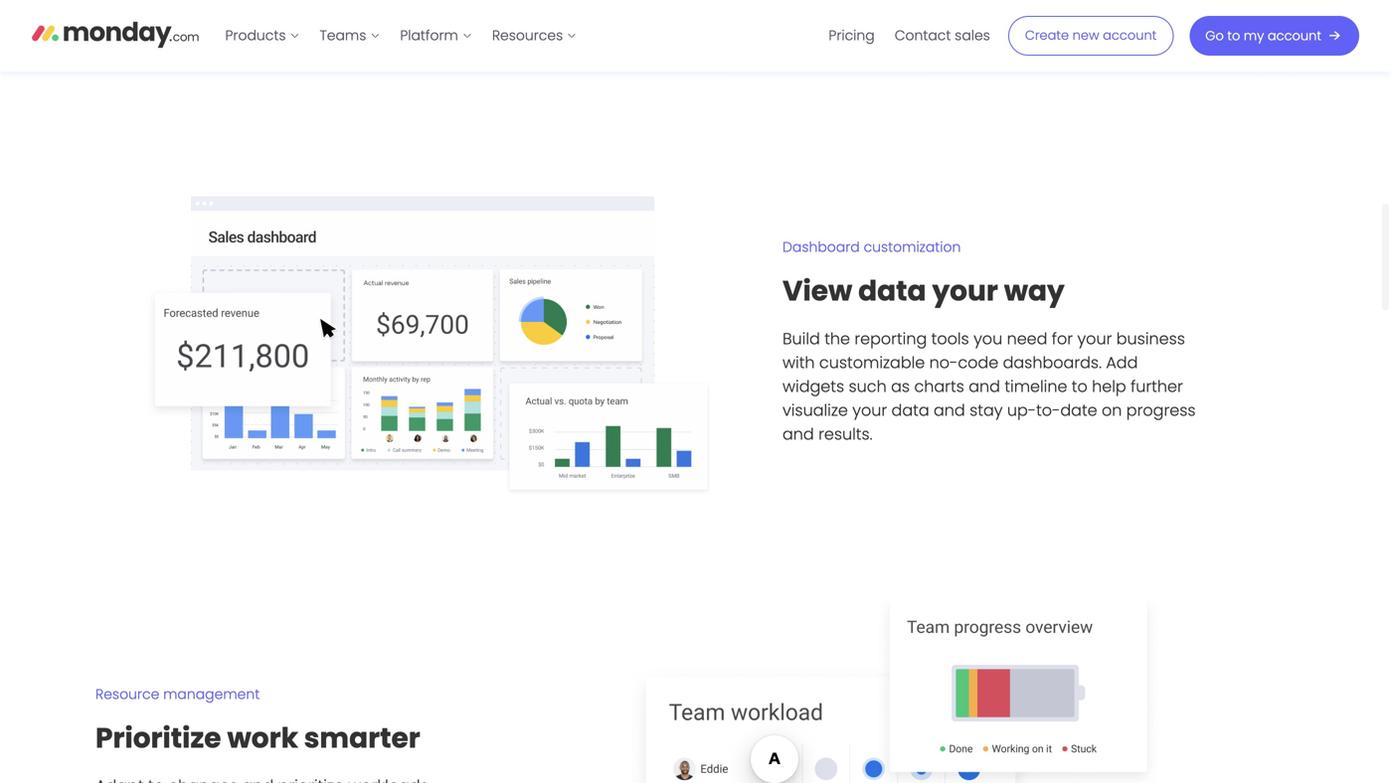 Task type: locate. For each thing, give the bounding box(es) containing it.
create
[[1026, 26, 1070, 44]]

1 horizontal spatial to
[[1228, 27, 1241, 45]]

0 vertical spatial to
[[1228, 27, 1241, 45]]

data up reporting
[[859, 272, 927, 311]]

and down charts
[[934, 400, 966, 422]]

and
[[969, 376, 1001, 398], [934, 400, 966, 422], [783, 424, 815, 446]]

pricing link
[[819, 20, 885, 52]]

reporting
[[855, 328, 928, 350]]

1 horizontal spatial list
[[819, 0, 1001, 72]]

data down as
[[892, 400, 930, 422]]

to right go
[[1228, 27, 1241, 45]]

0 horizontal spatial to
[[1072, 376, 1088, 398]]

1 vertical spatial to
[[1072, 376, 1088, 398]]

2 list from the left
[[819, 0, 1001, 72]]

and up stay
[[969, 376, 1001, 398]]

tools
[[932, 328, 970, 350]]

list
[[215, 0, 587, 72], [819, 0, 1001, 72]]

2 vertical spatial your
[[853, 400, 888, 422]]

business
[[1117, 328, 1186, 350]]

stay
[[970, 400, 1003, 422]]

my
[[1245, 27, 1265, 45]]

resources link
[[482, 20, 587, 52]]

further
[[1131, 376, 1184, 398]]

0 horizontal spatial list
[[215, 0, 587, 72]]

1 horizontal spatial and
[[934, 400, 966, 422]]

help
[[1093, 376, 1127, 398]]

customization
[[864, 238, 961, 257]]

smarter
[[304, 719, 421, 759]]

view data your way
[[783, 272, 1065, 311]]

pricing
[[829, 26, 875, 45]]

you
[[974, 328, 1003, 350]]

monday.com logo image
[[32, 13, 199, 55]]

1 horizontal spatial your
[[933, 272, 999, 311]]

1 horizontal spatial account
[[1268, 27, 1322, 45]]

as
[[892, 376, 910, 398]]

for
[[1052, 328, 1074, 350]]

management
[[163, 685, 260, 705]]

your up tools
[[933, 272, 999, 311]]

2 vertical spatial and
[[783, 424, 815, 446]]

1 vertical spatial and
[[934, 400, 966, 422]]

account right my on the top
[[1268, 27, 1322, 45]]

your right for
[[1078, 328, 1113, 350]]

0 horizontal spatial and
[[783, 424, 815, 446]]

no-
[[930, 352, 958, 374]]

build the reporting tools you need for your business with customizable no-code dashboards. add widgets such as charts and timeline to help further visualize your data and stay up-to-date on progress and results.
[[783, 328, 1196, 446]]

your
[[933, 272, 999, 311], [1078, 328, 1113, 350], [853, 400, 888, 422]]

your down the such at right
[[853, 400, 888, 422]]

and down "visualize"
[[783, 424, 815, 446]]

products link
[[215, 20, 310, 52]]

need
[[1007, 328, 1048, 350]]

0 horizontal spatial account
[[1104, 26, 1157, 44]]

2 horizontal spatial and
[[969, 376, 1001, 398]]

account right new
[[1104, 26, 1157, 44]]

account
[[1104, 26, 1157, 44], [1268, 27, 1322, 45]]

0 vertical spatial and
[[969, 376, 1001, 398]]

timeline
[[1005, 376, 1068, 398]]

results.
[[819, 424, 873, 446]]

data
[[859, 272, 927, 311], [892, 400, 930, 422]]

dashboard
[[783, 238, 860, 257]]

to-
[[1037, 400, 1061, 422]]

to up date
[[1072, 376, 1088, 398]]

list containing products
[[215, 0, 587, 72]]

on
[[1102, 400, 1123, 422]]

dashboard customization
[[783, 238, 961, 257]]

create new account
[[1026, 26, 1157, 44]]

products
[[225, 26, 286, 45]]

1 vertical spatial your
[[1078, 328, 1113, 350]]

go
[[1206, 27, 1225, 45]]

dashboard 4 image
[[573, 602, 1221, 784]]

build
[[783, 328, 821, 350]]

resource management
[[96, 685, 260, 705]]

to
[[1228, 27, 1241, 45], [1072, 376, 1088, 398]]

1 list from the left
[[215, 0, 587, 72]]

create new account button
[[1009, 16, 1174, 56]]

1 vertical spatial data
[[892, 400, 930, 422]]

teams link
[[310, 20, 390, 52]]



Task type: vqa. For each thing, say whether or not it's contained in the screenshot.
Marketplace inside the MONDAY.COM MAY ALLOW YOU TO LIST YOUR APP ON MONDAY.COM'S MARKETPLACE, SUBJECT TO MEETING THE MONDAY.COM MARKETPLACE LISTING CRITERIA, COMMUNICATED TO YOU VIA THE MONDAY.COM SERVICE OR EMAIL, OTHER ELECTRONIC COMMUNICATION SYSTEM, OR AS OTHERWISE REQUIRED IN ACCORDANCE WITH THE MONDAY.COM TERMS OF SERVICE AND THE DEVELOPERS TERMS OR ANY OTHER ELIGIBILITY REQUIREMENTS DETERMINED BY MONDAY.COM (COLLECTIVELY, THE "
no



Task type: describe. For each thing, give the bounding box(es) containing it.
such
[[849, 376, 887, 398]]

the
[[825, 328, 851, 350]]

work
[[227, 719, 298, 759]]

prioritize work smarter
[[96, 719, 421, 759]]

contact sales button
[[885, 20, 1001, 52]]

2 horizontal spatial your
[[1078, 328, 1113, 350]]

0 vertical spatial your
[[933, 272, 999, 311]]

new
[[1073, 26, 1100, 44]]

widgets
[[783, 376, 845, 398]]

contact
[[895, 26, 951, 45]]

view
[[783, 272, 853, 311]]

data inside the build the reporting tools you need for your business with customizable no-code dashboards. add widgets such as charts and timeline to help further visualize your data and stay up-to-date on progress and results.
[[892, 400, 930, 422]]

add
[[1107, 352, 1139, 374]]

0 horizontal spatial your
[[853, 400, 888, 422]]

resource
[[96, 685, 159, 705]]

visualize
[[783, 400, 849, 422]]

date
[[1061, 400, 1098, 422]]

code
[[958, 352, 999, 374]]

dashboard 3 image
[[123, 181, 723, 506]]

0 vertical spatial data
[[859, 272, 927, 311]]

to inside the build the reporting tools you need for your business with customizable no-code dashboards. add widgets such as charts and timeline to help further visualize your data and stay up-to-date on progress and results.
[[1072, 376, 1088, 398]]

customizable
[[820, 352, 926, 374]]

list containing pricing
[[819, 0, 1001, 72]]

prioritize
[[96, 719, 221, 759]]

up-
[[1008, 400, 1037, 422]]

sales
[[955, 26, 991, 45]]

resources
[[492, 26, 563, 45]]

go to my account
[[1206, 27, 1322, 45]]

dashboards.
[[1003, 352, 1102, 374]]

charts
[[915, 376, 965, 398]]

progress
[[1127, 400, 1196, 422]]

go to my account button
[[1190, 16, 1360, 56]]

to inside button
[[1228, 27, 1241, 45]]

way
[[1005, 272, 1065, 311]]

with
[[783, 352, 815, 374]]

platform link
[[390, 20, 482, 52]]

teams
[[320, 26, 366, 45]]

platform
[[400, 26, 458, 45]]

main element
[[215, 0, 1360, 72]]

contact sales
[[895, 26, 991, 45]]



